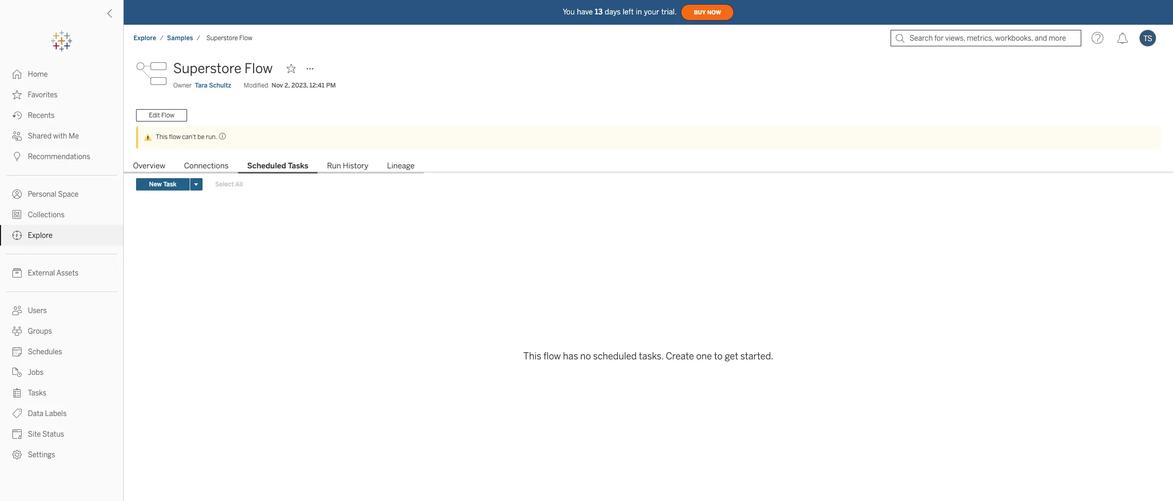 Task type: locate. For each thing, give the bounding box(es) containing it.
/ right samples link
[[197, 35, 200, 42]]

1 horizontal spatial explore link
[[133, 34, 157, 42]]

edit
[[149, 112, 160, 119]]

flow left can't
[[169, 133, 181, 141]]

superstore flow element
[[203, 35, 256, 42]]

personal space
[[28, 190, 79, 199]]

0 horizontal spatial this
[[156, 133, 168, 141]]

data labels link
[[0, 404, 123, 424]]

jobs
[[28, 369, 43, 377]]

overview
[[133, 161, 165, 171]]

0 horizontal spatial tasks
[[28, 389, 46, 398]]

flow inside button
[[161, 112, 174, 119]]

flow for can't
[[169, 133, 181, 141]]

1 vertical spatial this
[[523, 351, 541, 362]]

your
[[644, 7, 659, 16]]

1 vertical spatial explore
[[28, 231, 53, 240]]

flow
[[239, 35, 252, 42], [244, 60, 273, 77], [161, 112, 174, 119]]

now
[[707, 9, 721, 16]]

0 horizontal spatial explore link
[[0, 225, 123, 246]]

explore link
[[133, 34, 157, 42], [0, 225, 123, 246]]

explore link down collections
[[0, 225, 123, 246]]

schultz
[[209, 82, 231, 89]]

shared with me link
[[0, 126, 123, 146]]

scheduled tasks
[[247, 161, 308, 171]]

groups
[[28, 327, 52, 336]]

scheduled
[[247, 161, 286, 171]]

2023,
[[291, 82, 308, 89]]

you
[[563, 7, 575, 16]]

tasks link
[[0, 383, 123, 404]]

explore down collections
[[28, 231, 53, 240]]

1 vertical spatial superstore flow
[[173, 60, 273, 77]]

2 vertical spatial flow
[[161, 112, 174, 119]]

1 vertical spatial explore link
[[0, 225, 123, 246]]

settings
[[28, 451, 55, 460]]

superstore flow
[[206, 35, 252, 42], [173, 60, 273, 77]]

superstore flow inside main content
[[173, 60, 273, 77]]

users
[[28, 307, 47, 315]]

tasks
[[288, 161, 308, 171], [28, 389, 46, 398]]

one
[[696, 351, 712, 362]]

edit flow
[[149, 112, 174, 119]]

this down edit flow button
[[156, 133, 168, 141]]

be
[[197, 133, 204, 141]]

1 horizontal spatial tasks
[[288, 161, 308, 171]]

1 / from the left
[[160, 35, 163, 42]]

Search for views, metrics, workbooks, and more text field
[[891, 30, 1081, 46]]

new task button
[[136, 178, 189, 191]]

0 vertical spatial flow
[[169, 133, 181, 141]]

personal space link
[[0, 184, 123, 205]]

1 horizontal spatial explore
[[133, 35, 156, 42]]

1 vertical spatial flow
[[543, 351, 561, 362]]

tara schultz link
[[195, 81, 231, 90]]

explore left samples
[[133, 35, 156, 42]]

superstore right samples link
[[206, 35, 238, 42]]

shared with me
[[28, 132, 79, 141]]

explore link left samples
[[133, 34, 157, 42]]

/
[[160, 35, 163, 42], [197, 35, 200, 42]]

0 vertical spatial superstore
[[206, 35, 238, 42]]

get
[[725, 351, 738, 362]]

1 vertical spatial tasks
[[28, 389, 46, 398]]

this left has
[[523, 351, 541, 362]]

recommendations link
[[0, 146, 123, 167]]

schedules
[[28, 348, 62, 357]]

all
[[235, 181, 243, 188]]

tasks inside sub-spaces tab list
[[288, 161, 308, 171]]

select
[[215, 181, 234, 188]]

shared
[[28, 132, 52, 141]]

tara
[[195, 82, 207, 89]]

explore for explore
[[28, 231, 53, 240]]

2 / from the left
[[197, 35, 200, 42]]

recents
[[28, 111, 55, 120]]

flow image
[[136, 58, 167, 89]]

/ left samples link
[[160, 35, 163, 42]]

data
[[28, 410, 43, 419]]

1 vertical spatial superstore
[[173, 60, 241, 77]]

1 horizontal spatial this
[[523, 351, 541, 362]]

lineage
[[387, 161, 415, 171]]

0 horizontal spatial explore
[[28, 231, 53, 240]]

site status link
[[0, 424, 123, 445]]

buy
[[694, 9, 706, 16]]

samples
[[167, 35, 193, 42]]

0 vertical spatial this
[[156, 133, 168, 141]]

external assets link
[[0, 263, 123, 283]]

this flow can't be run.
[[156, 133, 217, 141]]

flow for edit flow button
[[161, 112, 174, 119]]

0 vertical spatial tasks
[[288, 161, 308, 171]]

tasks down the jobs
[[28, 389, 46, 398]]

0 vertical spatial explore
[[133, 35, 156, 42]]

task
[[163, 181, 177, 188]]

run.
[[206, 133, 217, 141]]

explore inside 'main navigation. press the up and down arrow keys to access links.' element
[[28, 231, 53, 240]]

0 horizontal spatial flow
[[169, 133, 181, 141]]

superstore up owner tara schultz at the left top
[[173, 60, 241, 77]]

superstore
[[206, 35, 238, 42], [173, 60, 241, 77]]

space
[[58, 190, 79, 199]]

main navigation. press the up and down arrow keys to access links. element
[[0, 64, 123, 465]]

0 vertical spatial explore link
[[133, 34, 157, 42]]

this
[[156, 133, 168, 141], [523, 351, 541, 362]]

new
[[149, 181, 162, 188]]

0 horizontal spatial /
[[160, 35, 163, 42]]

tasks right scheduled
[[288, 161, 308, 171]]

home link
[[0, 64, 123, 85]]

flow left has
[[543, 351, 561, 362]]

0 vertical spatial flow
[[239, 35, 252, 42]]

pm
[[326, 82, 336, 89]]

assets
[[56, 269, 79, 278]]

1 horizontal spatial /
[[197, 35, 200, 42]]

history
[[343, 161, 368, 171]]

1 horizontal spatial flow
[[543, 351, 561, 362]]

explore
[[133, 35, 156, 42], [28, 231, 53, 240]]

left
[[623, 7, 634, 16]]



Task type: describe. For each thing, give the bounding box(es) containing it.
owner
[[173, 82, 192, 89]]

data labels
[[28, 410, 67, 419]]

favorites link
[[0, 85, 123, 105]]

navigation panel element
[[0, 31, 123, 465]]

external
[[28, 269, 55, 278]]

recents link
[[0, 105, 123, 126]]

12:41
[[310, 82, 325, 89]]

tasks.
[[639, 351, 664, 362]]

flow for has
[[543, 351, 561, 362]]

trial.
[[661, 7, 677, 16]]

flow for superstore flow element
[[239, 35, 252, 42]]

can't
[[182, 133, 196, 141]]

status
[[42, 430, 64, 439]]

in
[[636, 7, 642, 16]]

superstore flow main content
[[124, 52, 1173, 502]]

superstore inside main content
[[173, 60, 241, 77]]

explore for explore / samples /
[[133, 35, 156, 42]]

external assets
[[28, 269, 79, 278]]

1 vertical spatial flow
[[244, 60, 273, 77]]

favorites
[[28, 91, 58, 99]]

me
[[69, 132, 79, 141]]

tasks inside 'main navigation. press the up and down arrow keys to access links.' element
[[28, 389, 46, 398]]

you have 13 days left in your trial.
[[563, 7, 677, 16]]

personal
[[28, 190, 56, 199]]

have
[[577, 7, 593, 16]]

owner tara schultz
[[173, 82, 231, 89]]

home
[[28, 70, 48, 79]]

scheduled
[[593, 351, 637, 362]]

groups link
[[0, 321, 123, 342]]

samples link
[[166, 34, 194, 42]]

edit flow button
[[136, 109, 187, 122]]

this for this flow can't be run.
[[156, 133, 168, 141]]

no
[[580, 351, 591, 362]]

0 vertical spatial superstore flow
[[206, 35, 252, 42]]

this flow has no scheduled tasks. create one to get started.
[[523, 351, 773, 362]]

select all button
[[209, 178, 250, 191]]

nov
[[271, 82, 283, 89]]

site status
[[28, 430, 64, 439]]

schedules link
[[0, 342, 123, 362]]

this for this flow has no scheduled tasks. create one to get started.
[[523, 351, 541, 362]]

run history
[[327, 161, 368, 171]]

modified nov 2, 2023, 12:41 pm
[[244, 82, 336, 89]]

users link
[[0, 300, 123, 321]]

flow run requirements:
the flow must have at least one output step. image
[[217, 132, 226, 140]]

select all
[[215, 181, 243, 188]]

days
[[605, 7, 621, 16]]

buy now button
[[681, 4, 734, 21]]

with
[[53, 132, 67, 141]]

13
[[595, 7, 603, 16]]

settings link
[[0, 445, 123, 465]]

to
[[714, 351, 723, 362]]

collections
[[28, 211, 65, 220]]

explore / samples /
[[133, 35, 200, 42]]

recommendations
[[28, 153, 90, 161]]

connections
[[184, 161, 229, 171]]

labels
[[45, 410, 67, 419]]

run
[[327, 161, 341, 171]]

site
[[28, 430, 41, 439]]

sub-spaces tab list
[[124, 160, 1173, 174]]

2,
[[285, 82, 290, 89]]

started.
[[740, 351, 773, 362]]

create
[[666, 351, 694, 362]]

buy now
[[694, 9, 721, 16]]

collections link
[[0, 205, 123, 225]]

new task
[[149, 181, 177, 188]]

has
[[563, 351, 578, 362]]

modified
[[244, 82, 268, 89]]



Task type: vqa. For each thing, say whether or not it's contained in the screenshot.
can't
yes



